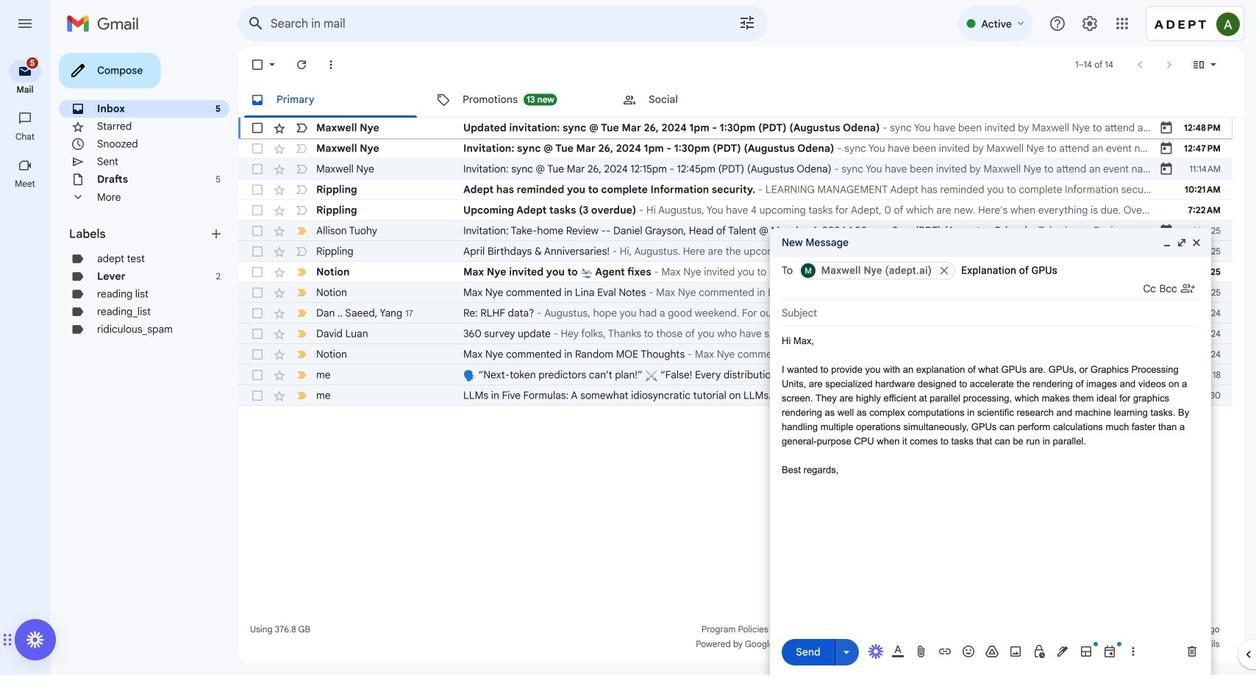 Task type: vqa. For each thing, say whether or not it's contained in the screenshot.
2nd 🛬 image
yes



Task type: describe. For each thing, give the bounding box(es) containing it.
primary tab
[[238, 82, 423, 118]]

11 row from the top
[[238, 324, 1233, 344]]

🗣️ image
[[464, 370, 476, 382]]

13 row from the top
[[238, 365, 1257, 386]]

2 row from the top
[[238, 138, 1233, 159]]

7 row from the top
[[238, 241, 1233, 262]]

press delete to remove this chip image
[[938, 264, 951, 277]]

record a loom image
[[26, 631, 44, 649]]

main menu image
[[16, 15, 34, 32]]

support image
[[1049, 15, 1067, 32]]

Search in mail text field
[[271, 16, 697, 31]]

Message Body text field
[[782, 334, 1200, 640]]

1 move image from the left
[[2, 631, 7, 649]]

1 row from the top
[[238, 118, 1233, 138]]

3 row from the top
[[238, 159, 1233, 180]]

9 row from the top
[[238, 283, 1233, 303]]

🗣️ image
[[1033, 370, 1045, 382]]

calendar event image for ninth row from the bottom of the page
[[1160, 224, 1174, 238]]

2 move image from the left
[[7, 631, 13, 649]]

14 row from the top
[[238, 386, 1257, 406]]

toggle split pane mode image
[[1192, 57, 1207, 72]]



Task type: locate. For each thing, give the bounding box(es) containing it.
8 row from the top
[[238, 262, 1233, 283]]

2 calendar event image from the top
[[1160, 224, 1174, 238]]

promotions, 13 new messages, tab
[[425, 82, 610, 118]]

dialog
[[770, 228, 1212, 675]]

2 calendar event image from the top
[[1160, 162, 1174, 177]]

1 horizontal spatial 🛬 image
[[770, 267, 782, 279]]

gmail image
[[66, 9, 146, 38]]

1 vertical spatial calendar event image
[[1160, 162, 1174, 177]]

social tab
[[611, 82, 796, 118]]

12 row from the top
[[238, 344, 1233, 365]]

To recipients text field
[[962, 259, 1200, 283]]

more send options image
[[839, 645, 854, 660]]

Subject field
[[782, 306, 1200, 321]]

row
[[238, 118, 1233, 138], [238, 138, 1233, 159], [238, 159, 1233, 180], [238, 180, 1233, 200], [238, 200, 1233, 221], [238, 221, 1233, 241], [238, 241, 1233, 262], [238, 262, 1233, 283], [238, 283, 1233, 303], [238, 303, 1233, 324], [238, 324, 1233, 344], [238, 344, 1233, 365], [238, 365, 1257, 386], [238, 386, 1257, 406]]

🛬 image
[[581, 267, 593, 279], [770, 267, 782, 279]]

refresh image
[[294, 57, 309, 72]]

more email options image
[[324, 57, 338, 72]]

heading
[[0, 84, 50, 96], [0, 131, 50, 143], [0, 178, 50, 190], [69, 227, 209, 241]]

4 row from the top
[[238, 180, 1233, 200]]

None checkbox
[[250, 182, 265, 197], [250, 285, 265, 300], [250, 306, 265, 321], [250, 182, 265, 197], [250, 285, 265, 300], [250, 306, 265, 321]]

tab list
[[238, 82, 1245, 118]]

None checkbox
[[250, 57, 265, 72], [250, 121, 265, 135], [250, 141, 265, 156], [250, 162, 265, 177], [250, 203, 265, 218], [250, 224, 265, 238], [250, 244, 265, 259], [250, 265, 265, 280], [250, 327, 265, 341], [250, 347, 265, 362], [250, 368, 265, 383], [250, 388, 265, 403], [250, 57, 265, 72], [250, 121, 265, 135], [250, 141, 265, 156], [250, 162, 265, 177], [250, 203, 265, 218], [250, 224, 265, 238], [250, 244, 265, 259], [250, 265, 265, 280], [250, 327, 265, 341], [250, 347, 265, 362], [250, 368, 265, 383], [250, 388, 265, 403]]

1 🛬 image from the left
[[581, 267, 593, 279]]

1 calendar event image from the top
[[1160, 141, 1174, 156]]

search field list box
[[797, 259, 1200, 283]]

main content
[[238, 47, 1257, 664]]

settings image
[[1082, 15, 1099, 32]]

0 vertical spatial calendar event image
[[1160, 141, 1174, 156]]

2 🛬 image from the left
[[770, 267, 782, 279]]

close image
[[1191, 237, 1203, 249]]

move image
[[2, 631, 7, 649], [7, 631, 13, 649]]

calendar event image
[[1160, 141, 1174, 156], [1160, 224, 1174, 238]]

1 vertical spatial calendar event image
[[1160, 224, 1174, 238]]

5 row from the top
[[238, 200, 1233, 221]]

press delete to remove this chip element
[[938, 264, 951, 277]]

0 vertical spatial calendar event image
[[1160, 121, 1174, 135]]

Search in mail search field
[[238, 6, 768, 41]]

10 row from the top
[[238, 303, 1233, 324]]

footer
[[238, 622, 1233, 652]]

6 row from the top
[[238, 221, 1233, 241]]

1 calendar event image from the top
[[1160, 121, 1174, 135]]

0 horizontal spatial 🛬 image
[[581, 267, 593, 279]]

calendar event image for 13th row from the bottom
[[1160, 141, 1174, 156]]

navigation
[[0, 47, 52, 675]]

minimize image
[[1162, 237, 1174, 249]]

pop out image
[[1176, 237, 1188, 249]]

⚔️ image
[[646, 370, 658, 382]]

search in mail image
[[243, 10, 269, 37]]

calendar event image
[[1160, 121, 1174, 135], [1160, 162, 1174, 177]]

advanced search options image
[[733, 8, 762, 38]]



